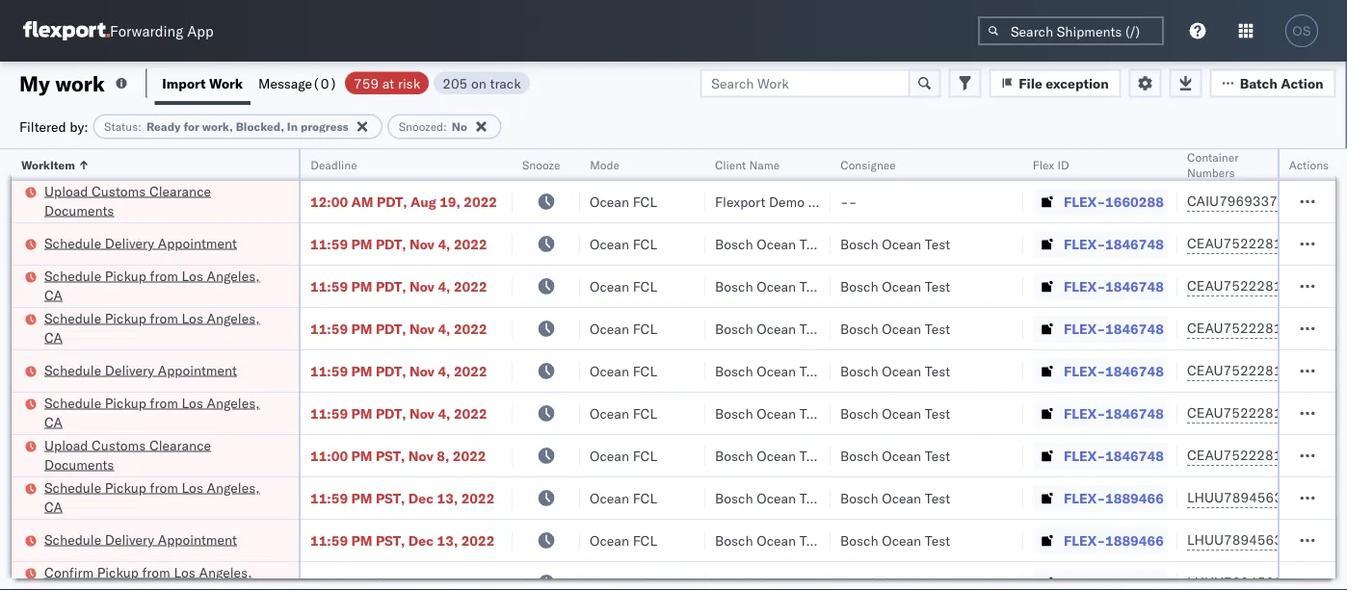 Task type: vqa. For each thing, say whether or not it's contained in the screenshot.


Task type: locate. For each thing, give the bounding box(es) containing it.
los inside confirm pickup from los angeles, ca
[[174, 564, 195, 581]]

pm
[[351, 236, 372, 252], [351, 278, 372, 295], [351, 320, 372, 337], [351, 363, 372, 380], [351, 405, 372, 422], [351, 448, 372, 464], [351, 490, 372, 507], [351, 532, 372, 549]]

ca
[[44, 287, 63, 304], [44, 329, 63, 346], [44, 414, 63, 431], [44, 499, 63, 516], [44, 583, 63, 591]]

1 dec from the top
[[408, 490, 434, 507]]

3 4, from the top
[[438, 320, 450, 337]]

759 at risk
[[354, 75, 420, 92]]

1 ceau7522281, from the top
[[1187, 235, 1286, 252]]

file
[[1019, 75, 1042, 92]]

1 upload customs clearance documents from the top
[[44, 183, 211, 219]]

ceau7522281, hlxu626
[[1187, 235, 1347, 252], [1187, 278, 1347, 294], [1187, 320, 1347, 337], [1187, 362, 1347, 379], [1187, 405, 1347, 422], [1187, 447, 1347, 464]]

3 schedule delivery appointment from the top
[[44, 531, 237, 548]]

1 vertical spatial delivery
[[105, 362, 154, 379]]

los
[[182, 267, 203, 284], [182, 310, 203, 327], [182, 395, 203, 411], [182, 479, 203, 496], [174, 564, 195, 581]]

1 upload from the top
[[44, 183, 88, 199]]

1 vertical spatial 11:59 pm pst, dec 13, 2022
[[310, 532, 495, 549]]

1 vertical spatial appointment
[[158, 362, 237, 379]]

los for first schedule pickup from los angeles, ca button from the bottom
[[182, 479, 203, 496]]

11:59 pm pst, dec 13, 2022
[[310, 490, 495, 507], [310, 532, 495, 549]]

0 vertical spatial schedule delivery appointment link
[[44, 234, 237, 253]]

11:59
[[310, 236, 348, 252], [310, 278, 348, 295], [310, 320, 348, 337], [310, 363, 348, 380], [310, 405, 348, 422], [310, 490, 348, 507], [310, 532, 348, 549]]

pdt,
[[377, 193, 407, 210], [376, 236, 406, 252], [376, 278, 406, 295], [376, 320, 406, 337], [376, 363, 406, 380], [376, 405, 406, 422]]

6 fcl from the top
[[633, 405, 657, 422]]

6 test1 from the top
[[1312, 448, 1347, 464]]

consignee up --
[[840, 158, 896, 172]]

aug
[[411, 193, 436, 210]]

status : ready for work, blocked, in progress
[[104, 119, 349, 134]]

client name button
[[705, 153, 811, 172]]

1 vertical spatial documents
[[44, 456, 114, 473]]

2 vertical spatial pst,
[[376, 532, 405, 549]]

5 schedule from the top
[[44, 395, 101, 411]]

from inside confirm pickup from los angeles, ca
[[142, 564, 170, 581]]

snoozed : no
[[399, 119, 467, 134]]

2 schedule pickup from los angeles, ca from the top
[[44, 310, 260, 346]]

1 vertical spatial consignee
[[808, 193, 873, 210]]

pickup inside confirm pickup from los angeles, ca
[[97, 564, 139, 581]]

4 schedule pickup from los angeles, ca link from the top
[[44, 478, 274, 517]]

clearance for 11:00 pm pst, nov 8, 2022
[[149, 437, 211, 454]]

1 vertical spatial schedule delivery appointment
[[44, 362, 237, 379]]

2 clearance from the top
[[149, 437, 211, 454]]

4,
[[438, 236, 450, 252], [438, 278, 450, 295], [438, 320, 450, 337], [438, 363, 450, 380], [438, 405, 450, 422]]

0 vertical spatial uetu523
[[1290, 490, 1347, 506]]

schedule delivery appointment button for 11:59 pm pdt, nov 4, 2022
[[44, 234, 237, 255]]

pickup
[[105, 267, 146, 284], [105, 310, 146, 327], [105, 395, 146, 411], [105, 479, 146, 496], [97, 564, 139, 581]]

no
[[452, 119, 467, 134]]

schedule delivery appointment link
[[44, 234, 237, 253], [44, 361, 237, 380], [44, 530, 237, 550]]

0 vertical spatial consignee
[[840, 158, 896, 172]]

1 : from the left
[[138, 119, 142, 134]]

2 schedule pickup from los angeles, ca link from the top
[[44, 309, 274, 347]]

1 schedule delivery appointment button from the top
[[44, 234, 237, 255]]

customs for 12:00 am pdt, aug 19, 2022
[[92, 183, 146, 199]]

1 schedule delivery appointment link from the top
[[44, 234, 237, 253]]

205 on track
[[443, 75, 521, 92]]

0 vertical spatial documents
[[44, 202, 114, 219]]

2 upload customs clearance documents button from the top
[[44, 436, 274, 477]]

resize handle column header
[[276, 149, 299, 591], [490, 149, 513, 591], [557, 149, 580, 591], [682, 149, 705, 591], [808, 149, 831, 591], [1000, 149, 1023, 591], [1154, 149, 1178, 591], [1280, 149, 1303, 591], [1312, 149, 1336, 591]]

8 fcl from the top
[[633, 490, 657, 507]]

2 delivery from the top
[[105, 362, 154, 379]]

0 vertical spatial schedule delivery appointment button
[[44, 234, 237, 255]]

lhuu7894563, uetu523
[[1187, 490, 1347, 506], [1187, 532, 1347, 549]]

0 vertical spatial lhuu7894563,
[[1187, 490, 1287, 506]]

0 vertical spatial upload customs clearance documents
[[44, 183, 211, 219]]

test1 for second schedule pickup from los angeles, ca button from the top
[[1312, 320, 1347, 337]]

resize handle column header for client name
[[808, 149, 831, 591]]

7 fcl from the top
[[633, 448, 657, 464]]

2 schedule delivery appointment link from the top
[[44, 361, 237, 380]]

3 ocean fcl from the top
[[590, 278, 657, 295]]

resize handle column header for consignee
[[1000, 149, 1023, 591]]

1 vertical spatial lhuu7894563, uetu523
[[1187, 532, 1347, 549]]

9 flex- from the top
[[1064, 532, 1105, 549]]

test1 for third schedule pickup from los angeles, ca button from the top of the page
[[1312, 405, 1347, 422]]

nov
[[410, 236, 435, 252], [410, 278, 435, 295], [410, 320, 435, 337], [410, 363, 435, 380], [410, 405, 435, 422], [408, 448, 433, 464]]

schedule delivery appointment for 11:59 pm pst, dec 13, 2022
[[44, 531, 237, 548]]

angeles, inside confirm pickup from los angeles, ca
[[199, 564, 252, 581]]

5 flex-1846748 from the top
[[1064, 405, 1164, 422]]

0 vertical spatial 11:59 pm pst, dec 13, 2022
[[310, 490, 495, 507]]

1 resize handle column header from the left
[[276, 149, 299, 591]]

work
[[55, 70, 105, 96]]

documents for 12:00
[[44, 202, 114, 219]]

appointment for 11:59 pm pst, dec 13, 2022
[[158, 531, 237, 548]]

0 vertical spatial clearance
[[149, 183, 211, 199]]

ocean
[[590, 193, 629, 210], [590, 236, 629, 252], [757, 236, 796, 252], [882, 236, 921, 252], [590, 278, 629, 295], [757, 278, 796, 295], [882, 278, 921, 295], [590, 320, 629, 337], [757, 320, 796, 337], [882, 320, 921, 337], [590, 363, 629, 380], [757, 363, 796, 380], [882, 363, 921, 380], [590, 405, 629, 422], [757, 405, 796, 422], [882, 405, 921, 422], [590, 448, 629, 464], [757, 448, 796, 464], [882, 448, 921, 464], [590, 490, 629, 507], [757, 490, 796, 507], [882, 490, 921, 507], [590, 532, 629, 549], [757, 532, 796, 549], [882, 532, 921, 549]]

pickup for third schedule pickup from los angeles, ca button from the top of the page
[[105, 395, 146, 411]]

11:00 pm pst, nov 8, 2022
[[310, 448, 486, 464]]

import work button
[[155, 62, 251, 105]]

0 vertical spatial appointment
[[158, 235, 237, 252]]

2 vertical spatial appointment
[[158, 531, 237, 548]]

pickup for 1st schedule pickup from los angeles, ca button from the top
[[105, 267, 146, 284]]

1 13, from the top
[[437, 490, 458, 507]]

appointment
[[158, 235, 237, 252], [158, 362, 237, 379], [158, 531, 237, 548]]

consignee right the demo
[[808, 193, 873, 210]]

1 vertical spatial pst,
[[376, 490, 405, 507]]

schedule delivery appointment button
[[44, 234, 237, 255], [44, 361, 237, 382], [44, 530, 237, 552]]

: left no
[[443, 119, 447, 134]]

flex-1889466
[[1064, 490, 1164, 507], [1064, 532, 1164, 549]]

from for second schedule pickup from los angeles, ca button from the top
[[150, 310, 178, 327]]

4 1846748 from the top
[[1105, 363, 1164, 380]]

3 delivery from the top
[[105, 531, 154, 548]]

ceau7522281, for 1st schedule pickup from los angeles, ca button from the top
[[1187, 278, 1286, 294]]

delivery for 11:59 pm pdt, nov 4, 2022
[[105, 235, 154, 252]]

0 vertical spatial delivery
[[105, 235, 154, 252]]

1 vertical spatial customs
[[92, 437, 146, 454]]

schedule pickup from los angeles, ca link
[[44, 266, 274, 305], [44, 309, 274, 347], [44, 394, 274, 432], [44, 478, 274, 517]]

3 schedule pickup from los angeles, ca link from the top
[[44, 394, 274, 432]]

consignee
[[840, 158, 896, 172], [808, 193, 873, 210]]

11:59 pm pdt, nov 4, 2022 for second schedule pickup from los angeles, ca button from the top
[[310, 320, 487, 337]]

0 vertical spatial abcd
[[1312, 490, 1347, 507]]

1 clearance from the top
[[149, 183, 211, 199]]

1 vertical spatial uetu523
[[1290, 532, 1347, 549]]

uetu523
[[1290, 490, 1347, 506], [1290, 532, 1347, 549]]

ceau7522281, for second schedule delivery appointment button from the bottom of the page
[[1187, 362, 1286, 379]]

2 upload customs clearance documents link from the top
[[44, 436, 274, 475]]

0 vertical spatial upload
[[44, 183, 88, 199]]

1 vertical spatial flex-1889466
[[1064, 532, 1164, 549]]

schedule delivery appointment
[[44, 235, 237, 252], [44, 362, 237, 379], [44, 531, 237, 548]]

1 vertical spatial 13,
[[437, 532, 458, 549]]

1 vertical spatial upload customs clearance documents link
[[44, 436, 274, 475]]

6 ocean fcl from the top
[[590, 405, 657, 422]]

4 ceau7522281, from the top
[[1187, 362, 1286, 379]]

2 vertical spatial schedule delivery appointment link
[[44, 530, 237, 550]]

1 schedule pickup from los angeles, ca link from the top
[[44, 266, 274, 305]]

abcd
[[1312, 490, 1347, 507], [1312, 532, 1347, 549]]

client
[[715, 158, 746, 172]]

resize handle column header for container numbers
[[1280, 149, 1303, 591]]

test
[[800, 236, 825, 252], [925, 236, 950, 252], [800, 278, 825, 295], [925, 278, 950, 295], [800, 320, 825, 337], [925, 320, 950, 337], [800, 363, 825, 380], [925, 363, 950, 380], [800, 405, 825, 422], [925, 405, 950, 422], [800, 448, 825, 464], [925, 448, 950, 464], [800, 490, 825, 507], [925, 490, 950, 507], [800, 532, 825, 549], [925, 532, 950, 549]]

11:59 pm pdt, nov 4, 2022 for 1st schedule pickup from los angeles, ca button from the top
[[310, 278, 487, 295]]

8,
[[437, 448, 449, 464]]

ymlu
[[1312, 193, 1347, 210]]

3 schedule from the top
[[44, 310, 101, 327]]

schedule pickup from los angeles, ca link for third schedule pickup from los angeles, ca button from the top of the page
[[44, 394, 274, 432]]

1 11:59 pm pst, dec 13, 2022 from the top
[[310, 490, 495, 507]]

4 fcl from the top
[[633, 320, 657, 337]]

5 ceau7522281, from the top
[[1187, 405, 1286, 422]]

2 vertical spatial delivery
[[105, 531, 154, 548]]

container numbers
[[1187, 150, 1239, 180]]

resize handle column header for mode
[[682, 149, 705, 591]]

1 vertical spatial dec
[[408, 532, 434, 549]]

1 vertical spatial upload customs clearance documents
[[44, 437, 211, 473]]

0 vertical spatial lhuu7894563, uetu523
[[1187, 490, 1347, 506]]

file exception button
[[989, 69, 1121, 98], [989, 69, 1121, 98]]

documents
[[44, 202, 114, 219], [44, 456, 114, 473]]

bosch
[[715, 236, 753, 252], [840, 236, 878, 252], [715, 278, 753, 295], [840, 278, 878, 295], [715, 320, 753, 337], [840, 320, 878, 337], [715, 363, 753, 380], [840, 363, 878, 380], [715, 405, 753, 422], [840, 405, 878, 422], [715, 448, 753, 464], [840, 448, 878, 464], [715, 490, 753, 507], [840, 490, 878, 507], [715, 532, 753, 549], [840, 532, 878, 549]]

8 resize handle column header from the left
[[1280, 149, 1303, 591]]

1 pst, from the top
[[376, 448, 405, 464]]

2 upload customs clearance documents from the top
[[44, 437, 211, 473]]

flex-
[[1064, 193, 1105, 210], [1064, 236, 1105, 252], [1064, 278, 1105, 295], [1064, 320, 1105, 337], [1064, 363, 1105, 380], [1064, 405, 1105, 422], [1064, 448, 1105, 464], [1064, 490, 1105, 507], [1064, 532, 1105, 549]]

5 11:59 pm pdt, nov 4, 2022 from the top
[[310, 405, 487, 422]]

consignee inside button
[[840, 158, 896, 172]]

upload customs clearance documents button
[[44, 182, 274, 222], [44, 436, 274, 477]]

1 schedule pickup from los angeles, ca from the top
[[44, 267, 260, 304]]

1 ca from the top
[[44, 287, 63, 304]]

in
[[287, 119, 298, 134]]

1 horizontal spatial :
[[443, 119, 447, 134]]

0 vertical spatial upload customs clearance documents button
[[44, 182, 274, 222]]

test1
[[1312, 236, 1347, 252], [1312, 278, 1347, 295], [1312, 320, 1347, 337], [1312, 363, 1347, 380], [1312, 405, 1347, 422], [1312, 448, 1347, 464]]

5 resize handle column header from the left
[[808, 149, 831, 591]]

4 test1 from the top
[[1312, 363, 1347, 380]]

1 vertical spatial upload customs clearance documents button
[[44, 436, 274, 477]]

4 hlxu626 from the top
[[1290, 362, 1347, 379]]

2 11:59 pm pdt, nov 4, 2022 from the top
[[310, 278, 487, 295]]

los for 1st schedule pickup from los angeles, ca button from the top
[[182, 267, 203, 284]]

documents for 11:00
[[44, 456, 114, 473]]

1 vertical spatial lhuu7894563,
[[1187, 532, 1287, 549]]

1 vertical spatial upload
[[44, 437, 88, 454]]

2 - from the left
[[849, 193, 857, 210]]

0 vertical spatial 13,
[[437, 490, 458, 507]]

schedule pickup from los angeles, ca link for 1st schedule pickup from los angeles, ca button from the top
[[44, 266, 274, 305]]

2022 for schedule pickup from los angeles, ca link corresponding to 1st schedule pickup from los angeles, ca button from the top
[[454, 278, 487, 295]]

4 schedule pickup from los angeles, ca from the top
[[44, 479, 260, 516]]

7 resize handle column header from the left
[[1154, 149, 1178, 591]]

work
[[209, 75, 243, 92]]

0 vertical spatial flex-1889466
[[1064, 490, 1164, 507]]

2 11:59 pm pst, dec 13, 2022 from the top
[[310, 532, 495, 549]]

3 11:59 from the top
[[310, 320, 348, 337]]

8 pm from the top
[[351, 532, 372, 549]]

1 - from the left
[[840, 193, 849, 210]]

demo
[[769, 193, 805, 210]]

schedule
[[44, 235, 101, 252], [44, 267, 101, 284], [44, 310, 101, 327], [44, 362, 101, 379], [44, 395, 101, 411], [44, 479, 101, 496], [44, 531, 101, 548]]

schedule delivery appointment link for 11:59 pm pst, dec 13, 2022
[[44, 530, 237, 550]]

2 vertical spatial schedule delivery appointment button
[[44, 530, 237, 552]]

1 pm from the top
[[351, 236, 372, 252]]

19,
[[440, 193, 460, 210]]

1 vertical spatial abcd
[[1312, 532, 1347, 549]]

1 upload customs clearance documents button from the top
[[44, 182, 274, 222]]

pickup for first schedule pickup from los angeles, ca button from the bottom
[[105, 479, 146, 496]]

2022 for second schedule pickup from los angeles, ca button from the top's schedule pickup from los angeles, ca link
[[454, 320, 487, 337]]

from
[[150, 267, 178, 284], [150, 310, 178, 327], [150, 395, 178, 411], [150, 479, 178, 496], [142, 564, 170, 581]]

3 pm from the top
[[351, 320, 372, 337]]

6 ceau7522281, hlxu626 from the top
[[1187, 447, 1347, 464]]

import
[[162, 75, 206, 92]]

bosch ocean test
[[715, 236, 825, 252], [840, 236, 950, 252], [715, 278, 825, 295], [840, 278, 950, 295], [715, 320, 825, 337], [840, 320, 950, 337], [715, 363, 825, 380], [840, 363, 950, 380], [715, 405, 825, 422], [840, 405, 950, 422], [715, 448, 825, 464], [840, 448, 950, 464], [715, 490, 825, 507], [840, 490, 950, 507], [715, 532, 825, 549], [840, 532, 950, 549]]

1 vertical spatial schedule delivery appointment link
[[44, 361, 237, 380]]

message (0)
[[258, 75, 337, 92]]

0 vertical spatial 1889466
[[1105, 490, 1164, 507]]

clearance
[[149, 183, 211, 199], [149, 437, 211, 454]]

0 vertical spatial dec
[[408, 490, 434, 507]]

ceau7522281,
[[1187, 235, 1286, 252], [1187, 278, 1286, 294], [1187, 320, 1286, 337], [1187, 362, 1286, 379], [1187, 405, 1286, 422], [1187, 447, 1286, 464]]

2 ceau7522281, from the top
[[1187, 278, 1286, 294]]

from for third schedule pickup from los angeles, ca button from the top of the page
[[150, 395, 178, 411]]

flexport
[[715, 193, 765, 210]]

numbers
[[1187, 165, 1235, 180]]

upload customs clearance documents link for 12:00 am pdt, aug 19, 2022
[[44, 182, 274, 220]]

2 vertical spatial schedule delivery appointment
[[44, 531, 237, 548]]

delivery
[[105, 235, 154, 252], [105, 362, 154, 379], [105, 531, 154, 548]]

0 horizontal spatial :
[[138, 119, 142, 134]]

1 vertical spatial clearance
[[149, 437, 211, 454]]

3 ceau7522281, hlxu626 from the top
[[1187, 320, 1347, 337]]

3 flex-1846748 from the top
[[1064, 320, 1164, 337]]

flexport. image
[[23, 21, 110, 40]]

os button
[[1280, 9, 1324, 53]]

1 test1 from the top
[[1312, 236, 1347, 252]]

2 11:59 from the top
[[310, 278, 348, 295]]

from for first schedule pickup from los angeles, ca button from the bottom
[[150, 479, 178, 496]]

1 vertical spatial 1889466
[[1105, 532, 1164, 549]]

0 vertical spatial schedule delivery appointment
[[44, 235, 237, 252]]

angeles, for second schedule pickup from los angeles, ca button from the top
[[207, 310, 260, 327]]

1889466
[[1105, 490, 1164, 507], [1105, 532, 1164, 549]]

0 vertical spatial upload customs clearance documents link
[[44, 182, 274, 220]]

0 vertical spatial customs
[[92, 183, 146, 199]]

: left ready
[[138, 119, 142, 134]]

5 hlxu626 from the top
[[1290, 405, 1347, 422]]

1 vertical spatial schedule delivery appointment button
[[44, 361, 237, 382]]

my work
[[19, 70, 105, 96]]

3 schedule delivery appointment link from the top
[[44, 530, 237, 550]]

5 pm from the top
[[351, 405, 372, 422]]

lhuu7894563,
[[1187, 490, 1287, 506], [1187, 532, 1287, 549]]

confirm pickup from los angeles, ca button
[[44, 563, 274, 591]]

3 hlxu626 from the top
[[1290, 320, 1347, 337]]

6 1846748 from the top
[[1105, 448, 1164, 464]]

1 4, from the top
[[438, 236, 450, 252]]

angeles,
[[207, 267, 260, 284], [207, 310, 260, 327], [207, 395, 260, 411], [207, 479, 260, 496], [199, 564, 252, 581]]

1660288
[[1105, 193, 1164, 210]]

flex-1660288 button
[[1033, 188, 1168, 215], [1033, 188, 1168, 215]]

ca inside confirm pickup from los angeles, ca
[[44, 583, 63, 591]]

0 vertical spatial pst,
[[376, 448, 405, 464]]

dec
[[408, 490, 434, 507], [408, 532, 434, 549]]

action
[[1281, 75, 1324, 92]]

schedule pickup from los angeles, ca button
[[44, 266, 274, 307], [44, 309, 274, 349], [44, 394, 274, 434], [44, 478, 274, 519]]



Task type: describe. For each thing, give the bounding box(es) containing it.
4 pm from the top
[[351, 363, 372, 380]]

: for status
[[138, 119, 142, 134]]

6 flex-1846748 from the top
[[1064, 448, 1164, 464]]

4 11:59 from the top
[[310, 363, 348, 380]]

consignee button
[[831, 153, 1004, 172]]

2022 for second schedule delivery appointment link from the bottom of the page
[[454, 363, 487, 380]]

6 flex- from the top
[[1064, 405, 1105, 422]]

status
[[104, 119, 138, 134]]

snoozed
[[399, 119, 443, 134]]

file exception
[[1019, 75, 1109, 92]]

Search Work text field
[[700, 69, 910, 98]]

2 flex-1846748 from the top
[[1064, 278, 1164, 295]]

3 schedule pickup from los angeles, ca button from the top
[[44, 394, 274, 434]]

4 flex- from the top
[[1064, 320, 1105, 337]]

ready
[[146, 119, 181, 134]]

759
[[354, 75, 379, 92]]

2 uetu523 from the top
[[1290, 532, 1347, 549]]

1 schedule pickup from los angeles, ca button from the top
[[44, 266, 274, 307]]

at
[[382, 75, 394, 92]]

2 fcl from the top
[[633, 236, 657, 252]]

7 pm from the top
[[351, 490, 372, 507]]

test1 for 1st schedule pickup from los angeles, ca button from the top
[[1312, 278, 1347, 295]]

flex
[[1033, 158, 1055, 172]]

app
[[187, 22, 214, 40]]

upload customs clearance documents button for 12:00 am pdt, aug 19, 2022
[[44, 182, 274, 222]]

angeles, for confirm pickup from los angeles, ca button
[[199, 564, 252, 581]]

upload for 11:00 pm pst, nov 8, 2022
[[44, 437, 88, 454]]

--
[[840, 193, 857, 210]]

ceau7522281, for second schedule pickup from los angeles, ca button from the top
[[1187, 320, 1286, 337]]

4 11:59 pm pdt, nov 4, 2022 from the top
[[310, 363, 487, 380]]

on
[[471, 75, 486, 92]]

5 flex- from the top
[[1064, 363, 1105, 380]]

3 pst, from the top
[[376, 532, 405, 549]]

work,
[[202, 119, 233, 134]]

upload customs clearance documents button for 11:00 pm pst, nov 8, 2022
[[44, 436, 274, 477]]

schedule pickup from los angeles, ca link for first schedule pickup from los angeles, ca button from the bottom
[[44, 478, 274, 517]]

ceau7522281, for third schedule pickup from los angeles, ca button from the top of the page
[[1187, 405, 1286, 422]]

mbl/m
[[1312, 158, 1347, 172]]

container
[[1187, 150, 1239, 164]]

flex id
[[1033, 158, 1069, 172]]

5 4, from the top
[[438, 405, 450, 422]]

5 ocean fcl from the top
[[590, 363, 657, 380]]

(0)
[[312, 75, 337, 92]]

5 11:59 from the top
[[310, 405, 348, 422]]

6 schedule from the top
[[44, 479, 101, 496]]

6 pm from the top
[[351, 448, 372, 464]]

2 schedule pickup from los angeles, ca button from the top
[[44, 309, 274, 349]]

2 pm from the top
[[351, 278, 372, 295]]

: for snoozed
[[443, 119, 447, 134]]

schedule delivery appointment link for 11:59 pm pdt, nov 4, 2022
[[44, 234, 237, 253]]

resize handle column header for deadline
[[490, 149, 513, 591]]

2 ca from the top
[[44, 329, 63, 346]]

filtered by:
[[19, 118, 88, 135]]

1 ocean fcl from the top
[[590, 193, 657, 210]]

3 1846748 from the top
[[1105, 320, 1164, 337]]

2 lhuu7894563, from the top
[[1187, 532, 1287, 549]]

for
[[183, 119, 199, 134]]

workitem button
[[12, 153, 279, 172]]

2022 for 11:00 pm pst, nov 8, 2022's the upload customs clearance documents link
[[453, 448, 486, 464]]

12:00
[[310, 193, 348, 210]]

2 dec from the top
[[408, 532, 434, 549]]

appointment for 11:59 pm pdt, nov 4, 2022
[[158, 235, 237, 252]]

3 fcl from the top
[[633, 278, 657, 295]]

6 hlxu626 from the top
[[1290, 447, 1347, 464]]

angeles, for first schedule pickup from los angeles, ca button from the bottom
[[207, 479, 260, 496]]

205
[[443, 75, 468, 92]]

workitem
[[21, 158, 75, 172]]

message
[[258, 75, 312, 92]]

mode
[[590, 158, 619, 172]]

angeles, for third schedule pickup from los angeles, ca button from the top of the page
[[207, 395, 260, 411]]

1 1889466 from the top
[[1105, 490, 1164, 507]]

2 lhuu7894563, uetu523 from the top
[[1187, 532, 1347, 549]]

forwarding app link
[[23, 21, 214, 40]]

los for third schedule pickup from los angeles, ca button from the top of the page
[[182, 395, 203, 411]]

2022 for schedule pickup from los angeles, ca link related to first schedule pickup from los angeles, ca button from the bottom
[[461, 490, 495, 507]]

upload customs clearance documents for 11:00 pm pst, nov 8, 2022
[[44, 437, 211, 473]]

client name
[[715, 158, 780, 172]]

caiu7969337
[[1187, 193, 1278, 210]]

2022 for third schedule pickup from los angeles, ca button from the top of the page schedule pickup from los angeles, ca link
[[454, 405, 487, 422]]

upload customs clearance documents link for 11:00 pm pst, nov 8, 2022
[[44, 436, 274, 475]]

7 flex- from the top
[[1064, 448, 1105, 464]]

2 abcd from the top
[[1312, 532, 1347, 549]]

4 ocean fcl from the top
[[590, 320, 657, 337]]

import work
[[162, 75, 243, 92]]

5 ceau7522281, hlxu626 from the top
[[1187, 405, 1347, 422]]

by:
[[70, 118, 88, 135]]

exception
[[1046, 75, 1109, 92]]

1 flex-1889466 from the top
[[1064, 490, 1164, 507]]

2 schedule from the top
[[44, 267, 101, 284]]

9 fcl from the top
[[633, 532, 657, 549]]

9 resize handle column header from the left
[[1312, 149, 1336, 591]]

2 13, from the top
[[437, 532, 458, 549]]

5 1846748 from the top
[[1105, 405, 1164, 422]]

my
[[19, 70, 50, 96]]

2022 for 12:00 am pdt, aug 19, 2022's the upload customs clearance documents link
[[464, 193, 497, 210]]

flex id button
[[1023, 153, 1158, 172]]

forwarding app
[[110, 22, 214, 40]]

11:59 pm pdt, nov 4, 2022 for third schedule pickup from los angeles, ca button from the top of the page
[[310, 405, 487, 422]]

4 ceau7522281, hlxu626 from the top
[[1187, 362, 1347, 379]]

from for confirm pickup from los angeles, ca button
[[142, 564, 170, 581]]

2 hlxu626 from the top
[[1290, 278, 1347, 294]]

3 ca from the top
[[44, 414, 63, 431]]

ceau7522281, for upload customs clearance documents 'button' related to 11:00 pm pst, nov 8, 2022
[[1187, 447, 1286, 464]]

1 abcd from the top
[[1312, 490, 1347, 507]]

los for second schedule pickup from los angeles, ca button from the top
[[182, 310, 203, 327]]

2 flex- from the top
[[1064, 236, 1105, 252]]

7 schedule from the top
[[44, 531, 101, 548]]

track
[[490, 75, 521, 92]]

pst, for upload customs clearance documents
[[376, 448, 405, 464]]

mode button
[[580, 153, 686, 172]]

deadline
[[310, 158, 357, 172]]

customs for 11:00 pm pst, nov 8, 2022
[[92, 437, 146, 454]]

9 ocean fcl from the top
[[590, 532, 657, 549]]

delivery for 11:59 pm pst, dec 13, 2022
[[105, 531, 154, 548]]

risk
[[398, 75, 420, 92]]

resize handle column header for workitem
[[276, 149, 299, 591]]

batch action button
[[1210, 69, 1336, 98]]

pst, for schedule pickup from los angeles, ca
[[376, 490, 405, 507]]

container numbers button
[[1178, 146, 1284, 180]]

actions
[[1289, 158, 1329, 172]]

2 1889466 from the top
[[1105, 532, 1164, 549]]

1 lhuu7894563, uetu523 from the top
[[1187, 490, 1347, 506]]

filtered
[[19, 118, 66, 135]]

2 appointment from the top
[[158, 362, 237, 379]]

Search Shipments (/) text field
[[978, 16, 1164, 45]]

1 hlxu626 from the top
[[1290, 235, 1347, 252]]

4 ca from the top
[[44, 499, 63, 516]]

1 uetu523 from the top
[[1290, 490, 1347, 506]]

flex-1660288
[[1064, 193, 1164, 210]]

2 1846748 from the top
[[1105, 278, 1164, 295]]

2 schedule delivery appointment from the top
[[44, 362, 237, 379]]

confirm
[[44, 564, 94, 581]]

batch
[[1240, 75, 1278, 92]]

angeles, for 1st schedule pickup from los angeles, ca button from the top
[[207, 267, 260, 284]]

pickup for confirm pickup from los angeles, ca button
[[97, 564, 139, 581]]

schedule delivery appointment button for 11:59 pm pst, dec 13, 2022
[[44, 530, 237, 552]]

3 resize handle column header from the left
[[557, 149, 580, 591]]

11:00
[[310, 448, 348, 464]]

resize handle column header for flex id
[[1154, 149, 1178, 591]]

1 1846748 from the top
[[1105, 236, 1164, 252]]

2 4, from the top
[[438, 278, 450, 295]]

upload for 12:00 am pdt, aug 19, 2022
[[44, 183, 88, 199]]

progress
[[301, 119, 349, 134]]

5 fcl from the top
[[633, 363, 657, 380]]

1 lhuu7894563, from the top
[[1187, 490, 1287, 506]]

schedule delivery appointment for 11:59 pm pdt, nov 4, 2022
[[44, 235, 237, 252]]

los for confirm pickup from los angeles, ca button
[[174, 564, 195, 581]]

mbl/m button
[[1303, 153, 1347, 172]]

forwarding
[[110, 22, 183, 40]]

snooze
[[522, 158, 560, 172]]

id
[[1058, 158, 1069, 172]]

1 flex- from the top
[[1064, 193, 1105, 210]]

4 4, from the top
[[438, 363, 450, 380]]

3 flex- from the top
[[1064, 278, 1105, 295]]

confirm pickup from los angeles, ca
[[44, 564, 252, 591]]

from for 1st schedule pickup from los angeles, ca button from the top
[[150, 267, 178, 284]]

name
[[749, 158, 780, 172]]

os
[[1293, 24, 1311, 38]]

12:00 am pdt, aug 19, 2022
[[310, 193, 497, 210]]

4 schedule pickup from los angeles, ca button from the top
[[44, 478, 274, 519]]

upload customs clearance documents for 12:00 am pdt, aug 19, 2022
[[44, 183, 211, 219]]

pickup for second schedule pickup from los angeles, ca button from the top
[[105, 310, 146, 327]]

1 11:59 pm pdt, nov 4, 2022 from the top
[[310, 236, 487, 252]]

8 flex- from the top
[[1064, 490, 1105, 507]]

batch action
[[1240, 75, 1324, 92]]

blocked,
[[236, 119, 284, 134]]

4 schedule from the top
[[44, 362, 101, 379]]

schedule pickup from los angeles, ca link for second schedule pickup from los angeles, ca button from the top
[[44, 309, 274, 347]]

clearance for 12:00 am pdt, aug 19, 2022
[[149, 183, 211, 199]]

2 flex-1889466 from the top
[[1064, 532, 1164, 549]]

1 ceau7522281, hlxu626 from the top
[[1187, 235, 1347, 252]]

confirm pickup from los angeles, ca link
[[44, 563, 274, 591]]

7 ocean fcl from the top
[[590, 448, 657, 464]]

8 ocean fcl from the top
[[590, 490, 657, 507]]

am
[[351, 193, 373, 210]]

4 flex-1846748 from the top
[[1064, 363, 1164, 380]]

test1 for second schedule delivery appointment button from the bottom of the page
[[1312, 363, 1347, 380]]

flexport demo consignee
[[715, 193, 873, 210]]

deadline button
[[301, 153, 493, 172]]

6 11:59 from the top
[[310, 490, 348, 507]]



